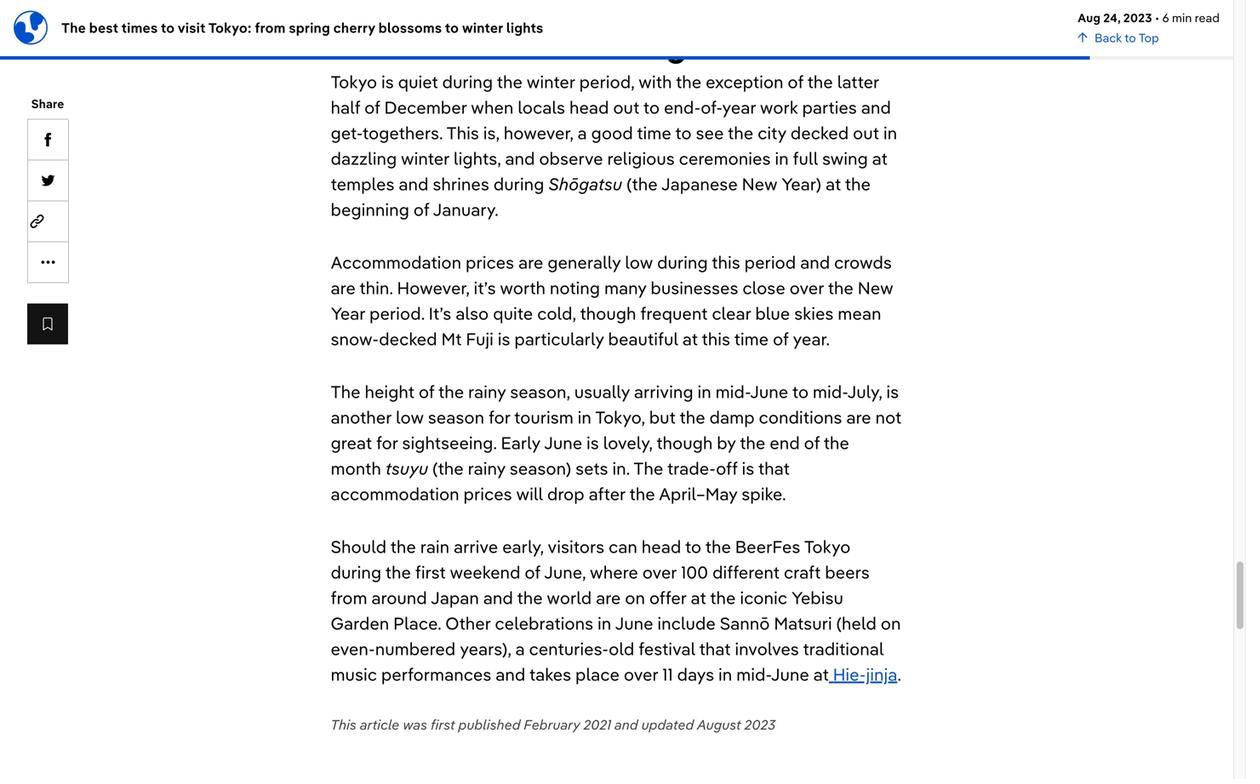Task type: vqa. For each thing, say whether or not it's contained in the screenshot.
the "to" inside the Back to Top button
no



Task type: describe. For each thing, give the bounding box(es) containing it.
noting
[[550, 277, 600, 298]]

mid- up conditions
[[813, 381, 848, 402]]

low inside the 'the height of the rainy season, usually arriving in mid-june to mid-july, is another low season for tourism in tokyo, but the damp conditions are not great for sightseeing. early june is lovely, though by the end of the month'
[[396, 406, 424, 428]]

june,
[[544, 561, 586, 583]]

(the for tsuyu
[[433, 457, 464, 479]]

year.
[[793, 328, 830, 350]]

at inside accommodation prices are generally low during this period and crowds are thin. however, it's worth noting many businesses close over the new year period. it's also quite cold, though frequent clear blue skies mean snow-decked mt fuji is particularly beautiful at this time of year.
[[683, 328, 698, 350]]

see
[[696, 122, 724, 143]]

of right half
[[365, 96, 380, 118]]

and inside accommodation prices are generally low during this period and crowds are thin. however, it's worth noting many businesses close over the new year period. it's also quite cold, though frequent clear blue skies mean snow-decked mt fuji is particularly beautiful at this time of year.
[[801, 251, 830, 273]]

head inside tokyo is quiet during the winter period, with the exception of the latter half of december when locals head out to end-of-year work parties and get-togethers. this is, however, a good time to see the city decked out in dazzling winter lights, and observe religious ceremonies in full swing at temples and shrines during
[[570, 96, 609, 118]]

music
[[331, 663, 377, 685]]

period.
[[370, 302, 425, 324]]

is,
[[483, 122, 500, 143]]

lights
[[506, 19, 544, 36]]

year
[[722, 96, 756, 118]]

quiet
[[398, 71, 438, 92]]

prices inside (the rainy season) sets in. the trade-off is that accommodation prices will drop after the april–may spike.
[[464, 483, 512, 505]]

fuji
[[466, 328, 494, 350]]

jinja
[[866, 663, 898, 685]]

snow-
[[331, 328, 379, 350]]

the up 100
[[706, 536, 731, 557]]

that inside should the rain arrive early, visitors can head to the beerfes tokyo during the first weekend of june, where over 100 different craft beers from around japan and the world are on offer at the iconic yebisu garden place. other celebrations in june include sannō matsuri (held on even-numbered years), a centuries-old festival that involves traditional music performances and takes place over 11 days in mid-june at
[[700, 638, 731, 660]]

decked inside accommodation prices are generally low during this period and crowds are thin. however, it's worth noting many businesses close over the new year period. it's also quite cold, though frequent clear blue skies mean snow-decked mt fuji is particularly beautiful at this time of year.
[[379, 328, 437, 350]]

hie-jinja link
[[829, 663, 898, 685]]

different
[[713, 561, 780, 583]]

aug
[[1078, 10, 1101, 25]]

time inside tokyo is quiet during the winter period, with the exception of the latter half of december when locals head out to end-of-year work parties and get-togethers. this is, however, a good time to see the city decked out in dazzling winter lights, and observe religious ceremonies in full swing at temples and shrines during
[[637, 122, 672, 143]]

numbered
[[375, 638, 456, 660]]

aug 24, 2023 • 6 min read
[[1078, 10, 1220, 25]]

observe
[[539, 147, 603, 169]]

the up season
[[438, 381, 464, 402]]

tourism
[[514, 406, 574, 428]]

but
[[649, 406, 676, 428]]

great
[[331, 432, 372, 453]]

times
[[121, 19, 158, 36]]

worth
[[500, 277, 546, 298]]

of inside accommodation prices are generally low during this period and crowds are thin. however, it's worth noting many businesses close over the new year period. it's also quite cold, though frequent clear blue skies mean snow-decked mt fuji is particularly beautiful at this time of year.
[[773, 328, 789, 350]]

rainy inside (the rainy season) sets in. the trade-off is that accommodation prices will drop after the april–may spike.
[[468, 457, 506, 479]]

that inside (the rainy season) sets in. the trade-off is that accommodation prices will drop after the april–may spike.
[[759, 457, 790, 479]]

is up the not
[[887, 381, 899, 402]]

offer
[[650, 587, 687, 608]]

place
[[576, 663, 620, 685]]

japan
[[431, 587, 479, 608]]

the for the height of the rainy season, usually arriving in mid-june to mid-july, is another low season for tourism in tokyo, but the damp conditions are not great for sightseeing. early june is lovely, though by the end of the month
[[331, 381, 361, 402]]

24,
[[1104, 10, 1121, 25]]

and down "years),"
[[496, 663, 526, 685]]

june up 'old'
[[615, 612, 654, 634]]

tokyo inside should the rain arrive early, visitors can head to the beerfes tokyo during the first weekend of june, where over 100 different craft beers from around japan and the world are on offer at the iconic yebisu garden place. other celebrations in june include sannō matsuri (held on even-numbered years), a centuries-old festival that involves traditional music performances and takes place over 11 days in mid-june at
[[805, 536, 851, 557]]

tokyo,
[[595, 406, 645, 428]]

to inside button
[[1125, 30, 1137, 45]]

lights,
[[454, 147, 501, 169]]

spring
[[289, 19, 330, 36]]

are inside should the rain arrive early, visitors can head to the beerfes tokyo during the first weekend of june, where over 100 different craft beers from around japan and the world are on offer at the iconic yebisu garden place. other celebrations in june include sannō matsuri (held on even-numbered years), a centuries-old festival that involves traditional music performances and takes place over 11 days in mid-june at
[[596, 587, 621, 608]]

1 horizontal spatial 2023
[[1124, 10, 1153, 25]]

during inside should the rain arrive early, visitors can head to the beerfes tokyo during the first weekend of june, where over 100 different craft beers from around japan and the world are on offer at the iconic yebisu garden place. other celebrations in june include sannō matsuri (held on even-numbered years), a centuries-old festival that involves traditional music performances and takes place over 11 days in mid-june at
[[331, 561, 382, 583]]

particularly
[[515, 328, 604, 350]]

to down the end-
[[676, 122, 692, 143]]

are up worth
[[519, 251, 544, 273]]

thin.
[[360, 277, 393, 298]]

tokyo is quiet during the winter period, with the exception of the latter half of december when locals head out to end-of-year work parties and get-togethers. this is, however, a good time to see the city decked out in dazzling winter lights, and observe religious ceremonies in full swing at temples and shrines during
[[331, 71, 898, 195]]

celebrations
[[495, 612, 594, 634]]

article
[[360, 716, 400, 733]]

june down tourism at the bottom left of page
[[544, 432, 583, 453]]

read
[[1195, 10, 1220, 25]]

during inside accommodation prices are generally low during this period and crowds are thin. however, it's worth noting many businesses close over the new year period. it's also quite cold, though frequent clear blue skies mean snow-decked mt fuji is particularly beautiful at this time of year.
[[657, 251, 708, 273]]

conditions
[[759, 406, 843, 428]]

the up parties
[[808, 71, 833, 92]]

are inside the 'the height of the rainy season, usually arriving in mid-june to mid-july, is another low season for tourism in tokyo, but the damp conditions are not great for sightseeing. early june is lovely, though by the end of the month'
[[847, 406, 872, 428]]

also
[[456, 302, 489, 324]]

visit
[[178, 19, 206, 36]]

1 vertical spatial out
[[853, 122, 880, 143]]

and down weekend on the left of page
[[483, 587, 513, 608]]

mid- up damp
[[716, 381, 750, 402]]

togethers.
[[363, 122, 443, 143]]

share to twitter image
[[41, 174, 55, 187]]

and down the latter
[[862, 96, 891, 118]]

performances
[[381, 663, 492, 685]]

exception
[[706, 71, 784, 92]]

cherry
[[333, 19, 375, 36]]

2 vertical spatial winter
[[401, 147, 450, 169]]

of inside (the japanese new year) at the beginning of january.
[[414, 198, 429, 220]]

at left hie-
[[814, 663, 829, 685]]

sightseeing.
[[402, 432, 497, 453]]

beerfes
[[736, 536, 801, 557]]

should the rain arrive early, visitors can head to the beerfes tokyo during the first weekend of june, where over 100 different craft beers from around japan and the world are on offer at the iconic yebisu garden place. other celebrations in june include sannō matsuri (held on even-numbered years), a centuries-old festival that involves traditional music performances and takes place over 11 days in mid-june at
[[331, 536, 901, 685]]

(the japanese new year) at the beginning of january.
[[331, 173, 871, 220]]

damp
[[710, 406, 755, 428]]

time inside accommodation prices are generally low during this period and crowds are thin. however, it's worth noting many businesses close over the new year period. it's also quite cold, though frequent clear blue skies mean snow-decked mt fuji is particularly beautiful at this time of year.
[[734, 328, 769, 350]]

april–may
[[659, 483, 738, 505]]

mid- inside should the rain arrive early, visitors can head to the beerfes tokyo during the first weekend of june, where over 100 different craft beers from around japan and the world are on offer at the iconic yebisu garden place. other celebrations in june include sannō matsuri (held on even-numbered years), a centuries-old festival that involves traditional music performances and takes place over 11 days in mid-june at
[[737, 663, 771, 685]]

days
[[677, 663, 715, 685]]

is inside accommodation prices are generally low during this period and crowds are thin. however, it's worth noting many businesses close over the new year period. it's also quite cold, though frequent clear blue skies mean snow-decked mt fuji is particularly beautiful at this time of year.
[[498, 328, 510, 350]]

1 horizontal spatial on
[[881, 612, 901, 634]]

1 vertical spatial for
[[376, 432, 398, 453]]

january.
[[433, 198, 499, 220]]

end-
[[664, 96, 701, 118]]

ceremonies
[[679, 147, 771, 169]]

season,
[[510, 381, 570, 402]]

beers
[[825, 561, 870, 583]]

should
[[331, 536, 387, 557]]

during up 'when'
[[442, 71, 493, 92]]

year)
[[782, 173, 822, 195]]

0 horizontal spatial out
[[613, 96, 640, 118]]

over for offer
[[643, 561, 677, 583]]

tokyo inside tokyo is quiet during the winter period, with the exception of the latter half of december when locals head out to end-of-year work parties and get-togethers. this is, however, a good time to see the city decked out in dazzling winter lights, and observe religious ceremonies in full swing at temples and shrines during
[[331, 71, 377, 92]]

festival
[[639, 638, 696, 660]]

around
[[372, 587, 427, 608]]

blossoms
[[379, 19, 442, 36]]

1 vertical spatial 2023
[[745, 716, 776, 733]]

however,
[[397, 277, 470, 298]]

by
[[717, 432, 736, 453]]

usually
[[575, 381, 630, 402]]

spike.
[[742, 483, 786, 505]]

1 vertical spatial this
[[331, 716, 357, 733]]

include
[[658, 612, 716, 634]]

when
[[471, 96, 514, 118]]

year
[[331, 302, 365, 324]]

dazzling
[[331, 147, 397, 169]]

july,
[[848, 381, 883, 402]]

0 horizontal spatial from
[[255, 19, 286, 36]]

though inside the 'the height of the rainy season, usually arriving in mid-june to mid-july, is another low season for tourism in tokyo, but the damp conditions are not great for sightseeing. early june is lovely, though by the end of the month'
[[657, 432, 713, 453]]

the up the end-
[[676, 71, 702, 92]]

the inside (the rainy season) sets in. the trade-off is that accommodation prices will drop after the april–may spike.
[[630, 483, 655, 505]]

shrines
[[433, 173, 490, 195]]

of inside should the rain arrive early, visitors can head to the beerfes tokyo during the first weekend of june, where over 100 different craft beers from around japan and the world are on offer at the iconic yebisu garden place. other celebrations in june include sannō matsuri (held on even-numbered years), a centuries-old festival that involves traditional music performances and takes place over 11 days in mid-june at
[[525, 561, 541, 583]]

to left visit
[[161, 19, 175, 36]]

full
[[793, 147, 818, 169]]

0 horizontal spatial on
[[625, 587, 645, 608]]

off
[[716, 457, 738, 479]]

the right by
[[740, 432, 766, 453]]

swing
[[823, 147, 868, 169]]

other
[[446, 612, 491, 634]]

min
[[1173, 10, 1192, 25]]

iconic
[[740, 587, 788, 608]]

and left shrines
[[399, 173, 429, 195]]



Task type: locate. For each thing, give the bounding box(es) containing it.
0 horizontal spatial that
[[700, 638, 731, 660]]

1 vertical spatial prices
[[464, 483, 512, 505]]

arriving
[[634, 381, 694, 402]]

0 horizontal spatial new
[[742, 173, 778, 195]]

accommodation
[[331, 483, 460, 505]]

rain
[[420, 536, 450, 557]]

1 horizontal spatial a
[[578, 122, 587, 143]]

first inside should the rain arrive early, visitors can head to the beerfes tokyo during the first weekend of june, where over 100 different craft beers from around japan and the world are on offer at the iconic yebisu garden place. other celebrations in june include sannō matsuri (held on even-numbered years), a centuries-old festival that involves traditional music performances and takes place over 11 days in mid-june at
[[415, 561, 446, 583]]

winter left the lights
[[462, 19, 503, 36]]

0 vertical spatial winter
[[462, 19, 503, 36]]

from inside should the rain arrive early, visitors can head to the beerfes tokyo during the first weekend of june, where over 100 different craft beers from around japan and the world are on offer at the iconic yebisu garden place. other celebrations in june include sannō matsuri (held on even-numbered years), a centuries-old festival that involves traditional music performances and takes place over 11 days in mid-june at
[[331, 587, 367, 608]]

0 vertical spatial rainy
[[468, 381, 506, 402]]

2023 right the august
[[745, 716, 776, 733]]

during
[[442, 71, 493, 92], [494, 173, 544, 195], [657, 251, 708, 273], [331, 561, 382, 583]]

1 vertical spatial that
[[700, 638, 731, 660]]

and down however,
[[505, 147, 535, 169]]

new inside (the japanese new year) at the beginning of january.
[[742, 173, 778, 195]]

to
[[161, 19, 175, 36], [445, 19, 459, 36], [1125, 30, 1137, 45], [644, 96, 660, 118], [676, 122, 692, 143], [793, 381, 809, 402], [685, 536, 702, 557]]

over up skies
[[790, 277, 824, 298]]

a up observe at left top
[[578, 122, 587, 143]]

june up conditions
[[750, 381, 789, 402]]

low up many
[[625, 251, 653, 273]]

in.
[[613, 457, 630, 479]]

craft
[[784, 561, 821, 583]]

this left article
[[331, 716, 357, 733]]

rainy down "early"
[[468, 457, 506, 479]]

accommodation
[[331, 251, 462, 273]]

the up "celebrations" in the left bottom of the page
[[517, 587, 543, 608]]

skies
[[795, 302, 834, 324]]

tsuyu
[[385, 457, 433, 479]]

the left rain
[[391, 536, 416, 557]]

the up 'when'
[[497, 71, 523, 92]]

0 horizontal spatial though
[[580, 302, 637, 324]]

0 horizontal spatial low
[[396, 406, 424, 428]]

of right height
[[419, 381, 435, 402]]

1 horizontal spatial decked
[[791, 122, 849, 143]]

0 vertical spatial decked
[[791, 122, 849, 143]]

frequent
[[641, 302, 708, 324]]

of down blue
[[773, 328, 789, 350]]

0 vertical spatial new
[[742, 173, 778, 195]]

2 horizontal spatial winter
[[527, 71, 575, 92]]

1 vertical spatial (the
[[433, 457, 464, 479]]

old
[[609, 638, 635, 660]]

first right 'was'
[[431, 716, 455, 733]]

the inside the 'the height of the rainy season, usually arriving in mid-june to mid-july, is another low season for tourism in tokyo, but the damp conditions are not great for sightseeing. early june is lovely, though by the end of the month'
[[331, 381, 361, 402]]

the up 'around'
[[385, 561, 411, 583]]

june down involves
[[771, 663, 810, 685]]

the inside (the japanese new year) at the beginning of january.
[[845, 173, 871, 195]]

0 vertical spatial first
[[415, 561, 446, 583]]

published
[[459, 716, 521, 733]]

0 horizontal spatial (the
[[433, 457, 464, 479]]

1 vertical spatial though
[[657, 432, 713, 453]]

back to top
[[1095, 30, 1160, 45]]

0 horizontal spatial time
[[637, 122, 672, 143]]

the up mean
[[828, 277, 854, 298]]

0 vertical spatial tokyo
[[331, 71, 377, 92]]

head down period,
[[570, 96, 609, 118]]

2023
[[1124, 10, 1153, 25], [745, 716, 776, 733]]

prices inside accommodation prices are generally low during this period and crowds are thin. however, it's worth noting many businesses close over the new year period. it's also quite cold, though frequent clear blue skies mean snow-decked mt fuji is particularly beautiful at this time of year.
[[466, 251, 514, 273]]

1 vertical spatial tokyo
[[805, 536, 851, 557]]

is right fuji
[[498, 328, 510, 350]]

to inside should the rain arrive early, visitors can head to the beerfes tokyo during the first weekend of june, where over 100 different craft beers from around japan and the world are on offer at the iconic yebisu garden place. other celebrations in june include sannō matsuri (held on even-numbered years), a centuries-old festival that involves traditional music performances and takes place over 11 days in mid-june at
[[685, 536, 702, 557]]

during up businesses
[[657, 251, 708, 273]]

0 vertical spatial head
[[570, 96, 609, 118]]

is up sets
[[587, 432, 599, 453]]

rainy inside the 'the height of the rainy season, usually arriving in mid-june to mid-july, is another low season for tourism in tokyo, but the damp conditions are not great for sightseeing. early june is lovely, though by the end of the month'
[[468, 381, 506, 402]]

1 horizontal spatial for
[[489, 406, 511, 428]]

1 vertical spatial decked
[[379, 328, 437, 350]]

good
[[591, 122, 633, 143]]

though down many
[[580, 302, 637, 324]]

august
[[697, 716, 741, 733]]

mid-
[[716, 381, 750, 402], [813, 381, 848, 402], [737, 663, 771, 685]]

world
[[547, 587, 592, 608]]

can
[[609, 536, 638, 557]]

this down clear
[[702, 328, 731, 350]]

2 vertical spatial over
[[624, 663, 658, 685]]

to up conditions
[[793, 381, 809, 402]]

0 horizontal spatial this
[[331, 716, 357, 733]]

at
[[873, 147, 888, 169], [826, 173, 841, 195], [683, 328, 698, 350], [691, 587, 706, 608], [814, 663, 829, 685]]

0 vertical spatial this
[[447, 122, 479, 143]]

that up spike.
[[759, 457, 790, 479]]

hie-jinja .
[[829, 663, 902, 685]]

top
[[1139, 30, 1160, 45]]

(the inside (the japanese new year) at the beginning of january.
[[627, 173, 658, 195]]

winter down togethers.
[[401, 147, 450, 169]]

0 horizontal spatial head
[[570, 96, 609, 118]]

(the down sightseeing.
[[433, 457, 464, 479]]

the up another
[[331, 381, 361, 402]]

1 vertical spatial time
[[734, 328, 769, 350]]

the best times to visit tokyo: from spring cherry blossoms to winter lights
[[61, 19, 544, 36]]

0 vertical spatial low
[[625, 251, 653, 273]]

rainy up season
[[468, 381, 506, 402]]

religious
[[608, 147, 675, 169]]

at down swing
[[826, 173, 841, 195]]

decked inside tokyo is quiet during the winter period, with the exception of the latter half of december when locals head out to end-of-year work parties and get-togethers. this is, however, a good time to see the city decked out in dazzling winter lights, and observe religious ceremonies in full swing at temples and shrines during
[[791, 122, 849, 143]]

tokyo up beers
[[805, 536, 851, 557]]

tokyo up half
[[331, 71, 377, 92]]

at inside (the japanese new year) at the beginning of january.
[[826, 173, 841, 195]]

(the inside (the rainy season) sets in. the trade-off is that accommodation prices will drop after the april–may spike.
[[433, 457, 464, 479]]

1 vertical spatial over
[[643, 561, 677, 583]]

for up "early"
[[489, 406, 511, 428]]

1 vertical spatial a
[[516, 638, 525, 660]]

1 horizontal spatial out
[[853, 122, 880, 143]]

is right off
[[742, 457, 755, 479]]

to inside the 'the height of the rainy season, usually arriving in mid-june to mid-july, is another low season for tourism in tokyo, but the damp conditions are not great for sightseeing. early june is lovely, though by the end of the month'
[[793, 381, 809, 402]]

period,
[[580, 71, 635, 92]]

for up tsuyu
[[376, 432, 398, 453]]

1 vertical spatial head
[[642, 536, 681, 557]]

the height of the rainy season, usually arriving in mid-june to mid-july, is another low season for tourism in tokyo, but the damp conditions are not great for sightseeing. early june is lovely, though by the end of the month
[[331, 381, 902, 479]]

6
[[1163, 10, 1170, 25]]

1 vertical spatial low
[[396, 406, 424, 428]]

0 horizontal spatial for
[[376, 432, 398, 453]]

1 vertical spatial the
[[331, 381, 361, 402]]

though inside accommodation prices are generally low during this period and crowds are thin. however, it's worth noting many businesses close over the new year period. it's also quite cold, though frequent clear blue skies mean snow-decked mt fuji is particularly beautiful at this time of year.
[[580, 302, 637, 324]]

1 horizontal spatial (the
[[627, 173, 658, 195]]

1 vertical spatial new
[[858, 277, 894, 298]]

decked down parties
[[791, 122, 849, 143]]

new down crowds
[[858, 277, 894, 298]]

1 vertical spatial rainy
[[468, 457, 506, 479]]

1 horizontal spatial head
[[642, 536, 681, 557]]

for
[[489, 406, 511, 428], [376, 432, 398, 453]]

this
[[447, 122, 479, 143], [331, 716, 357, 733]]

head right can
[[642, 536, 681, 557]]

1 horizontal spatial this
[[447, 122, 479, 143]]

get-
[[331, 122, 363, 143]]

0 vertical spatial over
[[790, 277, 824, 298]]

time up religious
[[637, 122, 672, 143]]

out up swing
[[853, 122, 880, 143]]

it's
[[429, 302, 452, 324]]

this article was first published february 2021 and updated august 2023
[[331, 716, 776, 733]]

1 horizontal spatial that
[[759, 457, 790, 479]]

1 vertical spatial on
[[881, 612, 901, 634]]

out up good
[[613, 96, 640, 118]]

0 vertical spatial prices
[[466, 251, 514, 273]]

2 vertical spatial the
[[634, 457, 664, 479]]

are up year on the top of the page
[[331, 277, 356, 298]]

a inside tokyo is quiet during the winter period, with the exception of the latter half of december when locals head out to end-of-year work parties and get-togethers. this is, however, a good time to see the city decked out in dazzling winter lights, and observe religious ceremonies in full swing at temples and shrines during
[[578, 122, 587, 143]]

2 horizontal spatial the
[[634, 457, 664, 479]]

hie-
[[833, 663, 866, 685]]

february
[[524, 716, 580, 733]]

the up sannō
[[710, 587, 736, 608]]

is inside tokyo is quiet during the winter period, with the exception of the latter half of december when locals head out to end-of-year work parties and get-togethers. this is, however, a good time to see the city decked out in dazzling winter lights, and observe religious ceremonies in full swing at temples and shrines during
[[381, 71, 394, 92]]

of left january.
[[414, 198, 429, 220]]

to up 100
[[685, 536, 702, 557]]

many
[[605, 277, 647, 298]]

parties
[[803, 96, 857, 118]]

to right "blossoms"
[[445, 19, 459, 36]]

the down the "year"
[[728, 122, 754, 143]]

more options image
[[41, 256, 55, 269]]

new inside accommodation prices are generally low during this period and crowds are thin. however, it's worth noting many businesses close over the new year period. it's also quite cold, though frequent clear blue skies mean snow-decked mt fuji is particularly beautiful at this time of year.
[[858, 277, 894, 298]]

1 horizontal spatial the
[[331, 381, 361, 402]]

1 vertical spatial first
[[431, 716, 455, 733]]

(the for shōgatsu
[[627, 173, 658, 195]]

0 horizontal spatial the
[[61, 19, 86, 36]]

shōgatsu
[[549, 173, 627, 195]]

2021
[[584, 716, 611, 733]]

0 vertical spatial that
[[759, 457, 790, 479]]

low inside accommodation prices are generally low during this period and crowds are thin. however, it's worth noting many businesses close over the new year period. it's also quite cold, though frequent clear blue skies mean snow-decked mt fuji is particularly beautiful at this time of year.
[[625, 251, 653, 273]]

0 horizontal spatial a
[[516, 638, 525, 660]]

0 vertical spatial the
[[61, 19, 86, 36]]

1 vertical spatial from
[[331, 587, 367, 608]]

0 horizontal spatial decked
[[379, 328, 437, 350]]

matsuri
[[774, 612, 832, 634]]

low
[[625, 251, 653, 273], [396, 406, 424, 428]]

work
[[760, 96, 798, 118]]

decked down 'period.'
[[379, 328, 437, 350]]

0 horizontal spatial tokyo
[[331, 71, 377, 92]]

another
[[331, 406, 392, 428]]

on right the (held
[[881, 612, 901, 634]]

share to facebook image
[[41, 133, 55, 147]]

1 vertical spatial winter
[[527, 71, 575, 92]]

of down early,
[[525, 561, 541, 583]]

head inside should the rain arrive early, visitors can head to the beerfes tokyo during the first weekend of june, where over 100 different craft beers from around japan and the world are on offer at the iconic yebisu garden place. other celebrations in june include sannō matsuri (held on even-numbered years), a centuries-old festival that involves traditional music performances and takes place over 11 days in mid-june at
[[642, 536, 681, 557]]

share
[[31, 96, 64, 111]]

that up the days
[[700, 638, 731, 660]]

.
[[898, 663, 902, 685]]

the right but
[[680, 406, 706, 428]]

0 vertical spatial a
[[578, 122, 587, 143]]

the down conditions
[[824, 432, 850, 453]]

a inside should the rain arrive early, visitors can head to the beerfes tokyo during the first weekend of june, where over 100 different craft beers from around japan and the world are on offer at the iconic yebisu garden place. other celebrations in june include sannō matsuri (held on even-numbered years), a centuries-old festival that involves traditional music performances and takes place over 11 days in mid-june at
[[516, 638, 525, 660]]

prices left will
[[464, 483, 512, 505]]

0 vertical spatial (the
[[627, 173, 658, 195]]

early,
[[502, 536, 544, 557]]

and right 2021
[[615, 716, 638, 733]]

winter up locals
[[527, 71, 575, 92]]

0 horizontal spatial winter
[[401, 147, 450, 169]]

centuries-
[[529, 638, 609, 660]]

height
[[365, 381, 415, 402]]

place.
[[394, 612, 441, 634]]

of up work
[[788, 71, 804, 92]]

1 horizontal spatial time
[[734, 328, 769, 350]]

the down in.
[[630, 483, 655, 505]]

however,
[[504, 122, 574, 143]]

period
[[745, 251, 796, 273]]

half
[[331, 96, 360, 118]]

to down with at top
[[644, 96, 660, 118]]

and right period
[[801, 251, 830, 273]]

not
[[876, 406, 902, 428]]

1 horizontal spatial winter
[[462, 19, 503, 36]]

early
[[501, 432, 541, 453]]

1 horizontal spatial low
[[625, 251, 653, 273]]

is left quiet
[[381, 71, 394, 92]]

link to homepage image
[[14, 11, 48, 45]]

a
[[578, 122, 587, 143], [516, 638, 525, 660]]

clear
[[712, 302, 751, 324]]

at right swing
[[873, 147, 888, 169]]

the inside (the rainy season) sets in. the trade-off is that accommodation prices will drop after the april–may spike.
[[634, 457, 664, 479]]

beginning
[[331, 198, 410, 220]]

over left 11
[[624, 663, 658, 685]]

0 horizontal spatial 2023
[[745, 716, 776, 733]]

0 vertical spatial time
[[637, 122, 672, 143]]

1 horizontal spatial new
[[858, 277, 894, 298]]

over
[[790, 277, 824, 298], [643, 561, 677, 583], [624, 663, 658, 685]]

0 vertical spatial from
[[255, 19, 286, 36]]

(held
[[837, 612, 877, 634]]

1 horizontal spatial though
[[657, 432, 713, 453]]

on
[[625, 587, 645, 608], [881, 612, 901, 634]]

of right end at the right of page
[[804, 432, 820, 453]]

visitors
[[548, 536, 605, 557]]

0 vertical spatial out
[[613, 96, 640, 118]]

1 vertical spatial this
[[702, 328, 731, 350]]

mid- down involves
[[737, 663, 771, 685]]

new left year)
[[742, 173, 778, 195]]

after
[[589, 483, 626, 505]]

to left top
[[1125, 30, 1137, 45]]

0 vertical spatial this
[[712, 251, 741, 273]]

this left is,
[[447, 122, 479, 143]]

quite
[[493, 302, 533, 324]]

0 vertical spatial though
[[580, 302, 637, 324]]

rainy
[[468, 381, 506, 402], [468, 457, 506, 479]]

locals
[[518, 96, 565, 118]]

this inside tokyo is quiet during the winter period, with the exception of the latter half of december when locals head out to end-of-year work parties and get-togethers. this is, however, a good time to see the city decked out in dazzling winter lights, and observe religious ceremonies in full swing at temples and shrines during
[[447, 122, 479, 143]]

this up businesses
[[712, 251, 741, 273]]

mt
[[442, 328, 462, 350]]

years),
[[460, 638, 511, 660]]

the left best
[[61, 19, 86, 36]]

0 vertical spatial for
[[489, 406, 511, 428]]

out
[[613, 96, 640, 118], [853, 122, 880, 143]]

at down 100
[[691, 587, 706, 608]]

0 vertical spatial 2023
[[1124, 10, 1153, 25]]

on left offer
[[625, 587, 645, 608]]

the
[[497, 71, 523, 92], [676, 71, 702, 92], [808, 71, 833, 92], [728, 122, 754, 143], [845, 173, 871, 195], [828, 277, 854, 298], [438, 381, 464, 402], [680, 406, 706, 428], [740, 432, 766, 453], [824, 432, 850, 453], [630, 483, 655, 505], [391, 536, 416, 557], [706, 536, 731, 557], [385, 561, 411, 583], [517, 587, 543, 608], [710, 587, 736, 608]]

the inside accommodation prices are generally low during this period and crowds are thin. however, it's worth noting many businesses close over the new year period. it's also quite cold, though frequent clear blue skies mean snow-decked mt fuji is particularly beautiful at this time of year.
[[828, 277, 854, 298]]

the for the best times to visit tokyo: from spring cherry blossoms to winter lights
[[61, 19, 86, 36]]

drop
[[547, 483, 585, 505]]

100
[[681, 561, 709, 583]]

over for skies
[[790, 277, 824, 298]]

is inside (the rainy season) sets in. the trade-off is that accommodation prices will drop after the april–may spike.
[[742, 457, 755, 479]]

low down height
[[396, 406, 424, 428]]

blue
[[756, 302, 790, 324]]

involves
[[735, 638, 799, 660]]

0 vertical spatial on
[[625, 587, 645, 608]]

(the down religious
[[627, 173, 658, 195]]

over inside accommodation prices are generally low during this period and crowds are thin. however, it's worth noting many businesses close over the new year period. it's also quite cold, though frequent clear blue skies mean snow-decked mt fuji is particularly beautiful at this time of year.
[[790, 277, 824, 298]]

11
[[663, 663, 673, 685]]

the down swing
[[845, 173, 871, 195]]

traditional
[[803, 638, 884, 660]]

time down clear
[[734, 328, 769, 350]]

tokyo:
[[208, 19, 252, 36]]

from left spring
[[255, 19, 286, 36]]

head
[[570, 96, 609, 118], [642, 536, 681, 557]]

the right in.
[[634, 457, 664, 479]]

at inside tokyo is quiet during the winter period, with the exception of the latter half of december when locals head out to end-of-year work parties and get-togethers. this is, however, a good time to see the city decked out in dazzling winter lights, and observe religious ceremonies in full swing at temples and shrines during
[[873, 147, 888, 169]]

at down frequent
[[683, 328, 698, 350]]

during down lights,
[[494, 173, 544, 195]]

over up offer
[[643, 561, 677, 583]]

though up trade-
[[657, 432, 713, 453]]

2023 left •
[[1124, 10, 1153, 25]]

1 horizontal spatial from
[[331, 587, 367, 608]]

first
[[415, 561, 446, 583], [431, 716, 455, 733]]

prices up the it's
[[466, 251, 514, 273]]

that
[[759, 457, 790, 479], [700, 638, 731, 660]]

are down where
[[596, 587, 621, 608]]

1 horizontal spatial tokyo
[[805, 536, 851, 557]]



